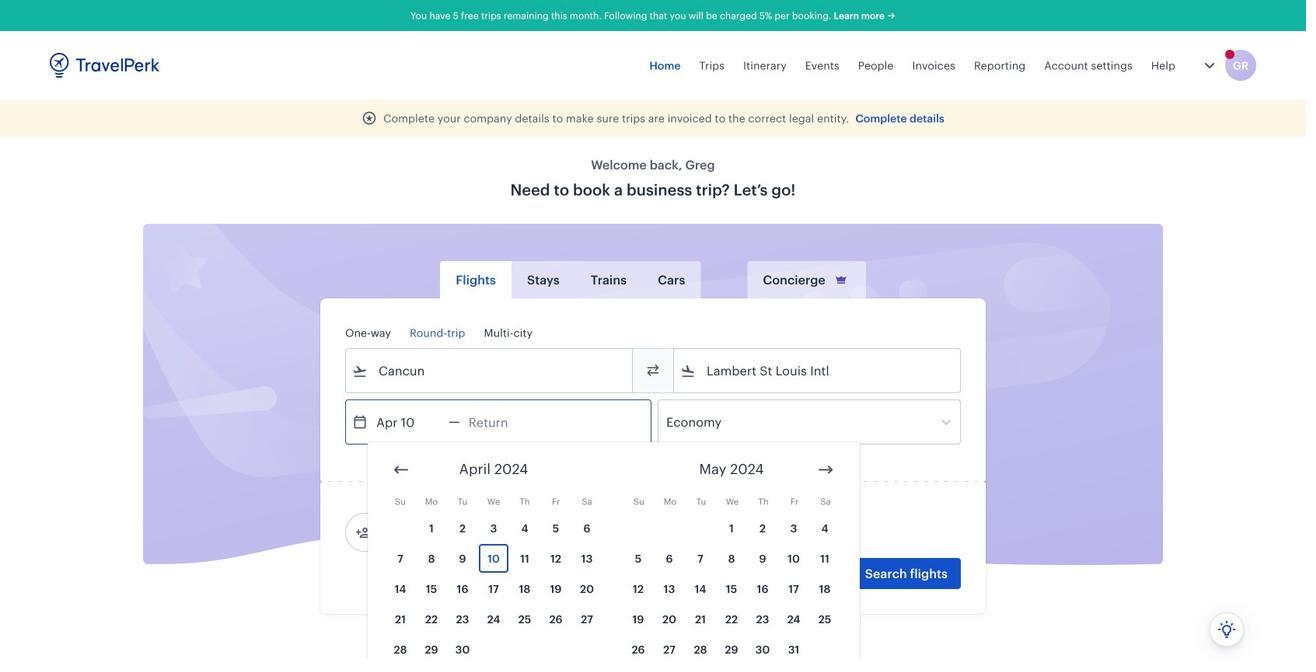 Task type: locate. For each thing, give the bounding box(es) containing it.
From search field
[[368, 358, 612, 383]]

calendar application
[[368, 442, 1306, 659]]

Depart text field
[[368, 400, 449, 444]]

move forward to switch to the next month. image
[[816, 461, 835, 479]]

Add first traveler search field
[[371, 520, 533, 545]]

move backward to switch to the previous month. image
[[392, 461, 411, 479]]

Return text field
[[460, 400, 541, 444]]



Task type: describe. For each thing, give the bounding box(es) containing it.
To search field
[[696, 358, 940, 383]]



Task type: vqa. For each thing, say whether or not it's contained in the screenshot.
the add traveler 'search field'
no



